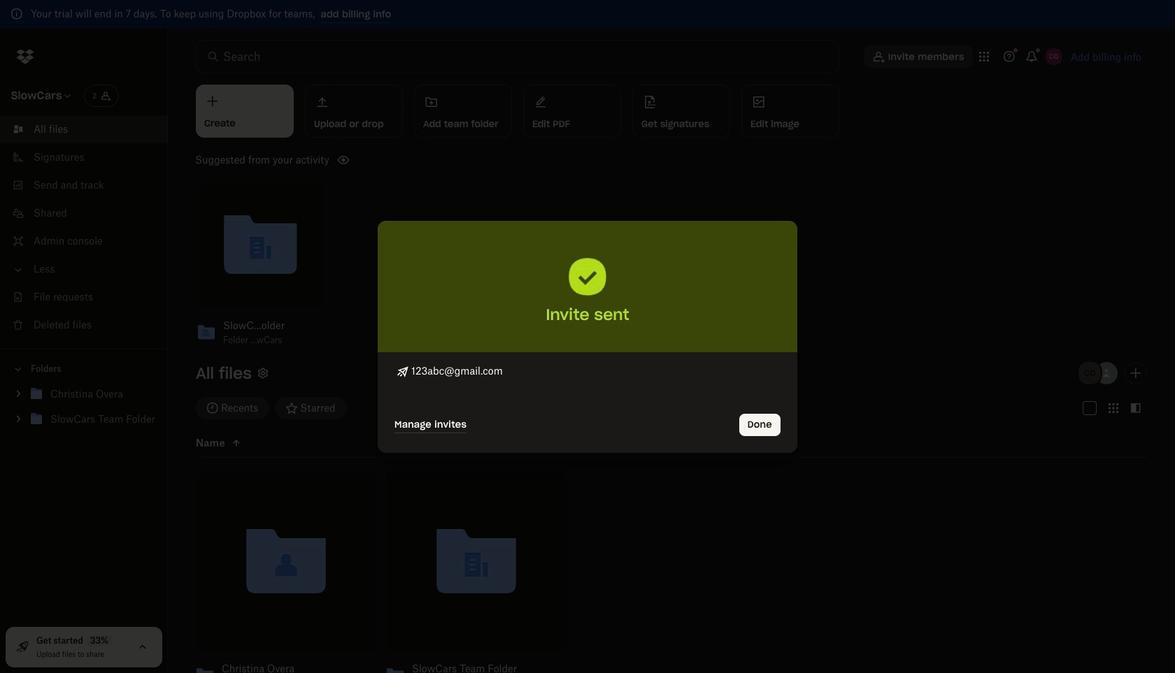 Task type: describe. For each thing, give the bounding box(es) containing it.
add team members image
[[1128, 365, 1144, 382]]

team member folder, christina overa row
[[191, 472, 376, 674]]

team shared folder, slowcars team folder row
[[381, 472, 566, 674]]



Task type: locate. For each thing, give the bounding box(es) containing it.
list
[[0, 107, 168, 349]]

abc123@gmail.com image
[[1094, 361, 1119, 386]]

alert
[[0, 0, 1175, 29]]

group
[[0, 379, 168, 443]]

list item
[[0, 115, 168, 143]]

dialog
[[378, 221, 797, 453]]

christina overa image
[[1077, 361, 1102, 386]]

dropbox image
[[11, 43, 39, 71]]

less image
[[11, 263, 25, 277]]



Task type: vqa. For each thing, say whether or not it's contained in the screenshot.
alert
yes



